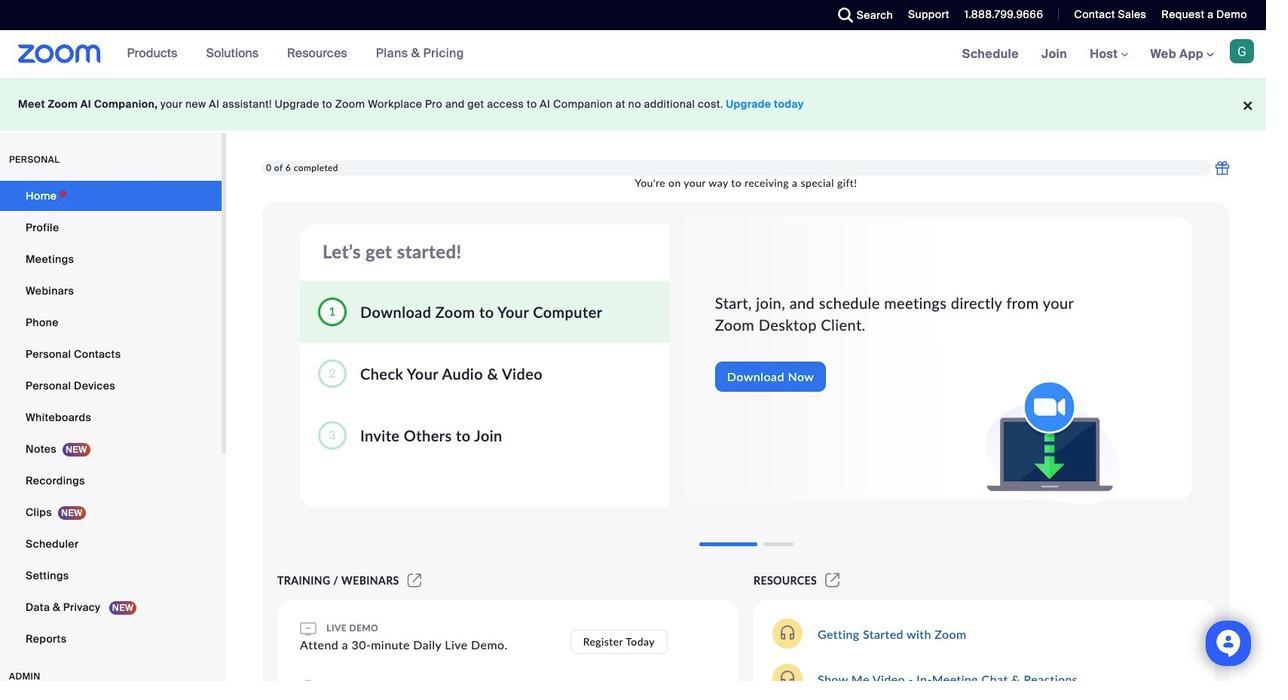 Task type: vqa. For each thing, say whether or not it's contained in the screenshot.
A Recognized Magic Quadrant leader! image
no



Task type: locate. For each thing, give the bounding box(es) containing it.
window new image
[[823, 574, 842, 587]]

banner
[[0, 30, 1266, 79]]

meetings navigation
[[951, 30, 1266, 79]]

window new image
[[405, 574, 424, 587]]

footer
[[0, 78, 1266, 130]]



Task type: describe. For each thing, give the bounding box(es) containing it.
product information navigation
[[116, 30, 476, 78]]

personal menu menu
[[0, 181, 222, 656]]

zoom logo image
[[18, 44, 101, 63]]

profile picture image
[[1230, 39, 1254, 63]]



